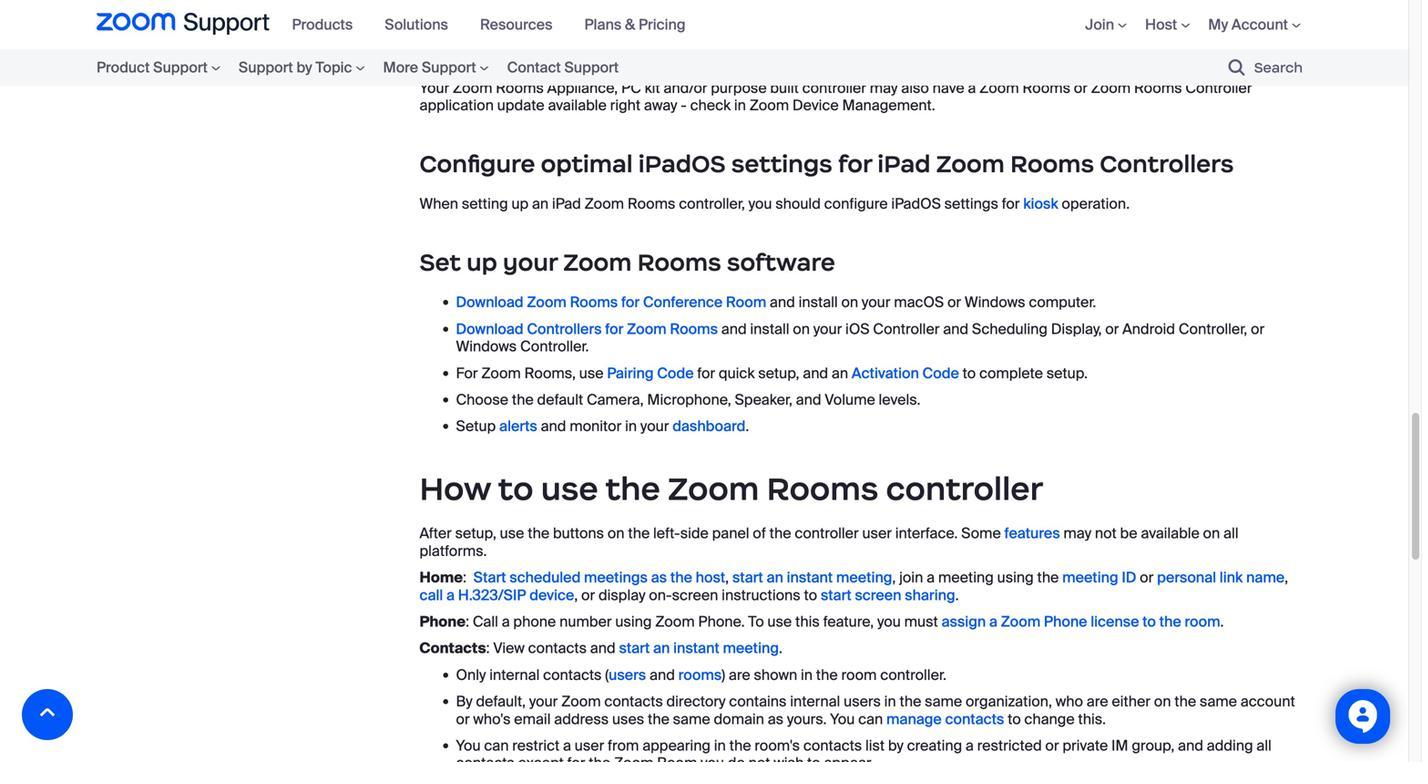 Task type: locate. For each thing, give the bounding box(es) containing it.
phone left license
[[1045, 612, 1088, 631]]

creating
[[908, 736, 963, 755]]

1 horizontal spatial room
[[726, 293, 767, 312]]

products link
[[292, 15, 367, 34]]

in down "controller."
[[885, 692, 897, 711]]

may inside may not be available on all platforms.
[[1064, 524, 1092, 543]]

an down after setup, use the buttons on the left-side panel of the controller user interface. some features
[[767, 568, 784, 587]]

0 vertical spatial user
[[863, 524, 892, 543]]

0 horizontal spatial install
[[751, 319, 790, 339]]

1 horizontal spatial may
[[1064, 524, 1092, 543]]

0 vertical spatial setup,
[[759, 363, 800, 383]]

manage
[[887, 709, 942, 729]]

in right shown
[[801, 665, 813, 685]]

: left call
[[466, 612, 469, 631]]

0 vertical spatial controller
[[803, 78, 867, 98]]

im
[[1112, 736, 1129, 755]]

use inside for zoom rooms, use pairing code for quick setup, and an activation code to complete setup. choose the default camera, microphone, speaker, and volume levels. setup alerts and monitor in your dashboard .
[[580, 363, 604, 383]]

display
[[599, 586, 646, 605]]

start
[[474, 568, 506, 587]]

0 horizontal spatial not
[[749, 754, 771, 762]]

android
[[1123, 319, 1176, 339]]

1 horizontal spatial setup,
[[759, 363, 800, 383]]

1 horizontal spatial you
[[749, 194, 773, 213]]

your right &
[[640, 17, 669, 35]]

the right uses at left
[[648, 709, 670, 729]]

1 vertical spatial windows
[[456, 337, 517, 356]]

user left interface.
[[863, 524, 892, 543]]

1 vertical spatial setup,
[[455, 524, 497, 543]]

you down start screen sharing 'link'
[[878, 612, 901, 631]]

join link
[[1086, 15, 1128, 34]]

your
[[640, 17, 669, 35], [681, 34, 710, 53], [503, 247, 558, 277], [862, 293, 891, 312], [814, 319, 843, 339], [641, 417, 669, 436], [529, 692, 558, 711]]

0 vertical spatial install
[[799, 293, 838, 312]]

install down download zoom rooms for conference room and install on your macos or windows computer.
[[751, 319, 790, 339]]

host link
[[1146, 15, 1191, 34]]

1 vertical spatial user
[[575, 736, 605, 755]]

zoom up panel
[[668, 469, 760, 509]]

support left topic
[[239, 58, 293, 77]]

1 horizontal spatial up
[[512, 194, 529, 213]]

when
[[420, 194, 459, 213]]

0 vertical spatial not
[[1096, 524, 1117, 543]]

0 vertical spatial controllers
[[1100, 149, 1235, 179]]

your down microphone,
[[641, 417, 669, 436]]

by default, your zoom contacts directory contains internal users in the same organization, who are either on the same account or who's email address uses the same domain as yours. you can
[[456, 692, 1296, 729]]

zoom up pairing code link
[[627, 319, 667, 339]]

to up restricted
[[1008, 709, 1022, 729]]

1 horizontal spatial phone
[[1045, 612, 1088, 631]]

rooms left appliance
[[996, 34, 1044, 53]]

1 phone from the left
[[420, 612, 466, 631]]

1 vertical spatial by
[[889, 736, 904, 755]]

device
[[793, 96, 839, 115]]

start scheduled meetings as the host link
[[474, 568, 726, 587]]

2 alerts from the top
[[500, 417, 538, 436]]

setup, right "after"
[[455, 524, 497, 543]]

1 horizontal spatial controller
[[1186, 78, 1253, 98]]

the right the either
[[1175, 692, 1197, 711]]

zoom down experience.
[[453, 78, 493, 98]]

rooms up conference
[[638, 247, 722, 277]]

contacts
[[420, 639, 486, 658]]

to inside the you can restrict a user from appearing in the room's contacts list by creating a restricted or private im group, and adding all contacts except for the zoom room you do not wish to appear.
[[808, 754, 821, 762]]

internal down shown
[[791, 692, 841, 711]]

1 vertical spatial download
[[456, 319, 524, 339]]

host
[[1146, 15, 1178, 34]]

controller up home : start scheduled meetings as the host , start an instant meeting , join a meeting using the meeting id or personal link name , call a h.323/sip device , or display on-screen instructions to start screen sharing . phone : call a phone number using zoom phone. to use this feature, you must assign a zoom phone license to the room . contacts : view contacts and start an instant meeting .
[[795, 524, 859, 543]]

settings up when setting up an ipad zoom rooms controller, you should configure ipados settings for kiosk operation. at the top of the page
[[732, 149, 833, 179]]

users link
[[609, 665, 646, 685]]

screen up feature,
[[855, 586, 902, 605]]

you
[[749, 194, 773, 213], [878, 612, 901, 631], [701, 754, 725, 762]]

controller,
[[1179, 319, 1248, 339]]

after
[[420, 524, 452, 543]]

screen
[[672, 586, 719, 605], [855, 586, 902, 605]]

1 vertical spatial all
[[1257, 736, 1272, 755]]

shown
[[754, 665, 798, 685]]

1 horizontal spatial of
[[753, 524, 766, 543]]

conference
[[643, 293, 723, 312]]

dashboard
[[673, 17, 746, 36], [673, 417, 746, 436]]

setup
[[456, 17, 496, 36], [456, 417, 496, 436]]

using
[[998, 568, 1034, 587], [616, 612, 652, 631]]

call
[[420, 586, 443, 605]]

be
[[1121, 524, 1138, 543]]

2 setup from the top
[[456, 417, 496, 436]]

contacts down "who's"
[[456, 754, 515, 762]]

default,
[[476, 692, 526, 711]]

settings
[[732, 149, 833, 179], [945, 194, 999, 213]]

after setup, use the buttons on the left-side panel of the controller user interface. some features
[[420, 524, 1061, 543]]

support up appliance,
[[565, 58, 619, 77]]

appliance
[[1048, 34, 1115, 53]]

2 phone from the left
[[1045, 612, 1088, 631]]

all inside may not be available on all platforms.
[[1224, 524, 1239, 543]]

0 horizontal spatial code
[[657, 363, 694, 383]]

1 vertical spatial are
[[1087, 692, 1109, 711]]

0 vertical spatial windows
[[965, 293, 1026, 312]]

room
[[1185, 612, 1221, 631], [842, 665, 877, 685]]

in left do
[[714, 736, 726, 755]]

not right do
[[749, 754, 771, 762]]

code right activation
[[923, 363, 960, 383]]

. up shown
[[779, 639, 783, 658]]

setup up experience.
[[456, 17, 496, 36]]

alerts inside for zoom rooms, use pairing code for quick setup, and an activation code to complete setup. choose the default camera, microphone, speaker, and volume levels. setup alerts and monitor in your dashboard .
[[500, 417, 538, 436]]

settings left kiosk link
[[945, 194, 999, 213]]

0 horizontal spatial may
[[870, 78, 898, 98]]

users inside by default, your zoom contacts directory contains internal users in the same organization, who are either on the same account or who's email address uses the same domain as yours. you can
[[844, 692, 881, 711]]

1 vertical spatial room
[[657, 754, 698, 762]]

join
[[900, 568, 924, 587]]

1 support from the left
[[153, 58, 208, 77]]

only
[[456, 665, 486, 685]]

menu bar containing products
[[283, 0, 709, 49]]

0 horizontal spatial instant
[[674, 639, 720, 658]]

0 horizontal spatial you
[[456, 736, 481, 755]]

to right wish
[[808, 754, 821, 762]]

appear.
[[824, 754, 874, 762]]

0 vertical spatial all
[[1224, 524, 1239, 543]]

1 horizontal spatial user
[[863, 524, 892, 543]]

the down "controller."
[[900, 692, 922, 711]]

0 vertical spatial ipados
[[639, 149, 726, 179]]

using down display
[[616, 612, 652, 631]]

room
[[726, 293, 767, 312], [657, 754, 698, 762]]

interface.
[[896, 524, 958, 543]]

not inside may not be available on all platforms.
[[1096, 524, 1117, 543]]

or up number
[[582, 586, 595, 605]]

1 setup from the top
[[456, 17, 496, 36]]

available inside setup alerts and monitor in your dashboard don't forget to upgrade the firmware of your tv, camera, audio components and zoom rooms appliance to ensure the best experience. your zoom rooms appliance, pc kit and/or purpose built controller may also have a zoom rooms or zoom rooms controller application update available right away - check in zoom device management.
[[548, 96, 607, 115]]

directory
[[667, 692, 726, 711]]

how to use the zoom rooms controller
[[420, 469, 1044, 509]]

or inside by default, your zoom contacts directory contains internal users in the same organization, who are either on the same account or who's email address uses the same domain as yours. you can
[[456, 709, 470, 729]]

0 vertical spatial download
[[456, 293, 524, 312]]

2 vertical spatial you
[[701, 754, 725, 762]]

contacts up "contacts ("
[[528, 639, 587, 658]]

search image
[[1229, 59, 1246, 76], [1229, 59, 1246, 76]]

on up ios
[[842, 293, 859, 312]]

1 horizontal spatial are
[[1087, 692, 1109, 711]]

to inside for zoom rooms, use pairing code for quick setup, and an activation code to complete setup. choose the default camera, microphone, speaker, and volume levels. setup alerts and monitor in your dashboard .
[[963, 363, 976, 383]]

support by topic link
[[230, 55, 374, 80]]

setup inside setup alerts and monitor in your dashboard don't forget to upgrade the firmware of your tv, camera, audio components and zoom rooms appliance to ensure the best experience. your zoom rooms appliance, pc kit and/or purpose built controller may also have a zoom rooms or zoom rooms controller application update available right away - check in zoom device management.
[[456, 17, 496, 36]]

your up ios
[[862, 293, 891, 312]]

download controllers for zoom rooms
[[456, 319, 718, 339]]

0 horizontal spatial room
[[842, 665, 877, 685]]

in inside the you can restrict a user from appearing in the room's contacts list by creating a restricted or private im group, and adding all contacts except for the zoom room you do not wish to appear.
[[714, 736, 726, 755]]

phone
[[514, 612, 556, 631]]

set
[[420, 247, 461, 277]]

zoom support image
[[97, 13, 269, 36]]

up right set
[[467, 247, 498, 277]]

0 vertical spatial monitor
[[570, 17, 620, 35]]

meeting up feature,
[[837, 568, 893, 587]]

you inside home : start scheduled meetings as the host , start an instant meeting , join a meeting using the meeting id or personal link name , call a h.323/sip device , or display on-screen instructions to start screen sharing . phone : call a phone number using zoom phone. to use this feature, you must assign a zoom phone license to the room . contacts : view contacts and start an instant meeting .
[[878, 612, 901, 631]]

for inside the you can restrict a user from appearing in the room's contacts list by creating a restricted or private im group, and adding all contacts except for the zoom room you do not wish to appear.
[[568, 754, 586, 762]]

1 horizontal spatial code
[[923, 363, 960, 383]]

who's
[[473, 709, 511, 729]]

1 horizontal spatial you
[[831, 709, 855, 729]]

.
[[746, 417, 750, 436], [956, 586, 959, 605], [1221, 612, 1225, 631], [779, 639, 783, 658]]

link
[[1220, 568, 1244, 587]]

1 vertical spatial ipad
[[552, 194, 581, 213]]

start up feature,
[[821, 586, 852, 605]]

install down "software"
[[799, 293, 838, 312]]

1 vertical spatial users
[[844, 692, 881, 711]]

1 alerts from the top
[[500, 17, 538, 36]]

panel
[[712, 524, 750, 543]]

alerts down choose
[[500, 417, 538, 436]]

windows inside and install on your ios controller and scheduling display, or android controller, or windows controller.
[[456, 337, 517, 356]]

0 vertical spatial controller
[[1186, 78, 1253, 98]]

meetings
[[584, 568, 648, 587]]

choose
[[456, 390, 509, 409]]

support down zoom support image
[[153, 58, 208, 77]]

for inside for zoom rooms, use pairing code for quick setup, and an activation code to complete setup. choose the default camera, microphone, speaker, and volume levels. setup alerts and monitor in your dashboard .
[[698, 363, 716, 383]]

zoom up choose
[[482, 363, 521, 383]]

1 horizontal spatial using
[[998, 568, 1034, 587]]

plans
[[585, 15, 622, 34]]

phone.
[[699, 612, 745, 631]]

as right display
[[651, 568, 667, 587]]

1 horizontal spatial can
[[859, 709, 883, 729]]

by
[[297, 58, 312, 77], [889, 736, 904, 755]]

1 download from the top
[[456, 293, 524, 312]]

rooms
[[679, 665, 722, 685]]

support for more support
[[422, 58, 476, 77]]

in down camera,
[[625, 417, 637, 436]]

or
[[1075, 78, 1088, 98], [948, 293, 962, 312], [1106, 319, 1120, 339], [1252, 319, 1265, 339], [1141, 568, 1154, 587], [582, 586, 595, 605], [456, 709, 470, 729], [1046, 736, 1060, 755]]

1 vertical spatial install
[[751, 319, 790, 339]]

monitor inside for zoom rooms, use pairing code for quick setup, and an activation code to complete setup. choose the default camera, microphone, speaker, and volume levels. setup alerts and monitor in your dashboard .
[[570, 417, 622, 436]]

0 horizontal spatial user
[[575, 736, 605, 755]]

1 horizontal spatial users
[[844, 692, 881, 711]]

0 horizontal spatial you
[[701, 754, 725, 762]]

1 horizontal spatial screen
[[855, 586, 902, 605]]

1 vertical spatial available
[[1142, 524, 1200, 543]]

personal link name link
[[1158, 568, 1285, 587]]

use up camera,
[[580, 363, 604, 383]]

are right who
[[1087, 692, 1109, 711]]

camera,
[[737, 34, 791, 53]]

upgrade
[[518, 34, 574, 53]]

screen up phone.
[[672, 586, 719, 605]]

or right display,
[[1106, 319, 1120, 339]]

as inside by default, your zoom contacts directory contains internal users in the same organization, who are either on the same account or who's email address uses the same domain as yours. you can
[[768, 709, 784, 729]]

contains
[[729, 692, 787, 711]]

0 horizontal spatial setup,
[[455, 524, 497, 543]]

can down "who's"
[[484, 736, 509, 755]]

1 vertical spatial can
[[484, 736, 509, 755]]

users up list
[[844, 692, 881, 711]]

on inside may not be available on all platforms.
[[1204, 524, 1221, 543]]

as up the room's on the right bottom of the page
[[768, 709, 784, 729]]

1 horizontal spatial ipados
[[892, 194, 942, 213]]

dashboard down microphone,
[[673, 417, 746, 436]]

1 horizontal spatial windows
[[965, 293, 1026, 312]]

4 support from the left
[[565, 58, 619, 77]]

1 vertical spatial setup
[[456, 417, 496, 436]]

dashboard link up and/or
[[673, 17, 746, 36]]

0 vertical spatial are
[[729, 665, 751, 685]]

0 vertical spatial you
[[749, 194, 773, 213]]

alerts link down choose
[[500, 417, 538, 436]]

1 horizontal spatial available
[[1142, 524, 1200, 543]]

0 horizontal spatial as
[[651, 568, 667, 587]]

plans & pricing link
[[585, 15, 700, 34]]

setup alerts and monitor in your dashboard don't forget to upgrade the firmware of your tv, camera, audio components and zoom rooms appliance to ensure the best experience. your zoom rooms appliance, pc kit and/or purpose built controller may also have a zoom rooms or zoom rooms controller application update available right away - check in zoom device management.
[[420, 17, 1253, 115]]

1 horizontal spatial by
[[889, 736, 904, 755]]

menu bar containing join
[[1059, 0, 1313, 49]]

0 vertical spatial by
[[297, 58, 312, 77]]

scheduled
[[510, 568, 581, 587]]

meeting up the assign on the right of the page
[[939, 568, 994, 587]]

macos
[[894, 293, 945, 312]]

zoom inside the you can restrict a user from appearing in the room's contacts list by creating a restricted or private im group, and adding all contacts except for the zoom room you do not wish to appear.
[[614, 754, 654, 762]]

0 vertical spatial dashboard link
[[673, 17, 746, 36]]

0 vertical spatial you
[[831, 709, 855, 729]]

room down personal
[[1185, 612, 1221, 631]]

0 vertical spatial room
[[726, 293, 767, 312]]

meeting
[[837, 568, 893, 587], [939, 568, 994, 587], [1063, 568, 1119, 587], [723, 639, 779, 658]]

and inside home : start scheduled meetings as the host , start an instant meeting , join a meeting using the meeting id or personal link name , call a h.323/sip device , or display on-screen instructions to start screen sharing . phone : call a phone number using zoom phone. to use this feature, you must assign a zoom phone license to the room . contacts : view contacts and start an instant meeting .
[[590, 639, 616, 658]]

zoom inside by default, your zoom contacts directory contains internal users in the same organization, who are either on the same account or who's email address uses the same domain as yours. you can
[[562, 692, 601, 711]]

available inside may not be available on all platforms.
[[1142, 524, 1200, 543]]

internal
[[490, 665, 540, 685], [791, 692, 841, 711]]

:
[[463, 568, 467, 587], [466, 612, 469, 631], [486, 639, 490, 658]]

assign
[[942, 612, 986, 631]]

controller down best
[[1186, 78, 1253, 98]]

1 vertical spatial instant
[[674, 639, 720, 658]]

and install on your ios controller and scheduling display, or android controller, or windows controller.
[[456, 319, 1265, 356]]

alerts
[[500, 17, 538, 36], [500, 417, 538, 436]]

0 vertical spatial room
[[1185, 612, 1221, 631]]

internal inside by default, your zoom contacts directory contains internal users in the same organization, who are either on the same account or who's email address uses the same domain as yours. you can
[[791, 692, 841, 711]]

0 vertical spatial setup
[[456, 17, 496, 36]]

contact support
[[507, 58, 619, 77]]

0 horizontal spatial up
[[467, 247, 498, 277]]

0 horizontal spatial all
[[1224, 524, 1239, 543]]

-
[[681, 96, 687, 115]]

controller inside setup alerts and monitor in your dashboard don't forget to upgrade the firmware of your tv, camera, audio components and zoom rooms appliance to ensure the best experience. your zoom rooms appliance, pc kit and/or purpose built controller may also have a zoom rooms or zoom rooms controller application update available right away - check in zoom device management.
[[1186, 78, 1253, 98]]

rooms up kiosk link
[[1011, 149, 1095, 179]]

0 horizontal spatial internal
[[490, 665, 540, 685]]

meeting down to
[[723, 639, 779, 658]]

by inside "support by topic" link
[[297, 58, 312, 77]]

controller,
[[679, 194, 746, 213]]

controller down macos
[[874, 319, 940, 339]]

using down features link
[[998, 568, 1034, 587]]

1 vertical spatial :
[[466, 612, 469, 631]]

your inside for zoom rooms, use pairing code for quick setup, and an activation code to complete setup. choose the default camera, microphone, speaker, and volume levels. setup alerts and monitor in your dashboard .
[[641, 417, 669, 436]]

an
[[532, 194, 549, 213], [832, 363, 849, 383], [767, 568, 784, 587], [654, 639, 670, 658]]

configure
[[825, 194, 888, 213]]

or right macos
[[948, 293, 962, 312]]

0 vertical spatial up
[[512, 194, 529, 213]]

1 vertical spatial dashboard
[[673, 417, 746, 436]]

0 horizontal spatial available
[[548, 96, 607, 115]]

0 vertical spatial alerts link
[[500, 17, 538, 36]]

0 horizontal spatial can
[[484, 736, 509, 755]]

instant down may not be available on all platforms.
[[787, 568, 833, 587]]

download zoom rooms for conference room and install on your macos or windows computer.
[[456, 293, 1097, 312]]

setup, inside for zoom rooms, use pairing code for quick setup, and an activation code to complete setup. choose the default camera, microphone, speaker, and volume levels. setup alerts and monitor in your dashboard .
[[759, 363, 800, 383]]

0 vertical spatial may
[[870, 78, 898, 98]]

internal down view
[[490, 665, 540, 685]]

0 horizontal spatial using
[[616, 612, 652, 631]]

support
[[153, 58, 208, 77], [239, 58, 293, 77], [422, 58, 476, 77], [565, 58, 619, 77]]

on inside and install on your ios controller and scheduling display, or android controller, or windows controller.
[[793, 319, 810, 339]]

1 horizontal spatial not
[[1096, 524, 1117, 543]]

setup inside for zoom rooms, use pairing code for quick setup, and an activation code to complete setup. choose the default camera, microphone, speaker, and volume levels. setup alerts and monitor in your dashboard .
[[456, 417, 496, 436]]

may right features
[[1064, 524, 1092, 543]]

0 vertical spatial as
[[651, 568, 667, 587]]

not left be
[[1096, 524, 1117, 543]]

pricing
[[639, 15, 686, 34]]

0 vertical spatial internal
[[490, 665, 540, 685]]

join
[[1086, 15, 1115, 34]]

do
[[728, 754, 746, 762]]

user inside the you can restrict a user from appearing in the room's contacts list by creating a restricted or private im group, and adding all contacts except for the zoom room you do not wish to appear.
[[575, 736, 605, 755]]

1 vertical spatial you
[[878, 612, 901, 631]]

to right license
[[1143, 612, 1157, 631]]

ipad down management.
[[878, 149, 931, 179]]

room up by default, your zoom contacts directory contains internal users in the same organization, who are either on the same account or who's email address uses the same domain as yours. you can
[[842, 665, 877, 685]]

or inside setup alerts and monitor in your dashboard don't forget to upgrade the firmware of your tv, camera, audio components and zoom rooms appliance to ensure the best experience. your zoom rooms appliance, pc kit and/or purpose built controller may also have a zoom rooms or zoom rooms controller application update available right away - check in zoom device management.
[[1075, 78, 1088, 98]]

1 vertical spatial controller
[[874, 319, 940, 339]]

setup down choose
[[456, 417, 496, 436]]

kit
[[645, 78, 661, 98]]

0 vertical spatial instant
[[787, 568, 833, 587]]

zoom down on-
[[656, 612, 695, 631]]

0 vertical spatial dashboard
[[673, 17, 746, 36]]

rooms up download controllers for zoom rooms
[[570, 293, 618, 312]]

use up buttons
[[541, 469, 599, 509]]

on down download zoom rooms for conference room and install on your macos or windows computer.
[[793, 319, 810, 339]]

0 vertical spatial alerts
[[500, 17, 538, 36]]

you inside by default, your zoom contacts directory contains internal users in the same organization, who are either on the same account or who's email address uses the same domain as yours. you can
[[831, 709, 855, 729]]

2 download from the top
[[456, 319, 524, 339]]

all up link
[[1224, 524, 1239, 543]]

features
[[1005, 524, 1061, 543]]

menu bar
[[283, 0, 709, 49], [1059, 0, 1313, 49], [97, 49, 683, 86]]

3 support from the left
[[422, 58, 476, 77]]

instructions
[[722, 586, 801, 605]]

support up the your
[[422, 58, 476, 77]]

also
[[902, 78, 930, 98]]

you left should
[[749, 194, 773, 213]]

the inside for zoom rooms, use pairing code for quick setup, and an activation code to complete setup. choose the default camera, microphone, speaker, and volume levels. setup alerts and monitor in your dashboard .
[[512, 390, 534, 409]]

1 horizontal spatial room
[[1185, 612, 1221, 631]]

same up the appearing
[[673, 709, 711, 729]]



Task type: describe. For each thing, give the bounding box(es) containing it.
. inside for zoom rooms, use pairing code for quick setup, and an activation code to complete setup. choose the default camera, microphone, speaker, and volume levels. setup alerts and monitor in your dashboard .
[[746, 417, 750, 436]]

and inside the you can restrict a user from appearing in the room's contacts list by creating a restricted or private im group, and adding all contacts except for the zoom room you do not wish to appear.
[[1179, 736, 1204, 755]]

your down setting
[[503, 247, 558, 277]]

zoom down appliance
[[1092, 78, 1131, 98]]

quick
[[719, 363, 755, 383]]

the down features link
[[1038, 568, 1060, 587]]

default
[[537, 390, 584, 409]]

solutions link
[[385, 15, 462, 34]]

may inside setup alerts and monitor in your dashboard don't forget to upgrade the firmware of your tv, camera, audio components and zoom rooms appliance to ensure the best experience. your zoom rooms appliance, pc kit and/or purpose built controller may also have a zoom rooms or zoom rooms controller application update available right away - check in zoom device management.
[[870, 78, 898, 98]]

and up have
[[924, 34, 950, 53]]

and down "software"
[[770, 293, 796, 312]]

h.323/sip
[[458, 586, 526, 605]]

controller.
[[520, 337, 589, 356]]

set up your zoom rooms software
[[420, 247, 836, 277]]

and right users link
[[650, 665, 675, 685]]

rooms down ensure
[[1135, 78, 1183, 98]]

and/or
[[664, 78, 708, 98]]

product
[[97, 58, 150, 77]]

audio
[[795, 34, 832, 53]]

license
[[1091, 612, 1140, 631]]

0 vertical spatial start an instant meeting link
[[733, 568, 893, 587]]

complete
[[980, 363, 1044, 383]]

can inside by default, your zoom contacts directory contains internal users in the same organization, who are either on the same account or who's email address uses the same domain as yours. you can
[[859, 709, 883, 729]]

the left best
[[1185, 34, 1207, 53]]

rooms left controller,
[[628, 194, 676, 213]]

camera,
[[587, 390, 644, 409]]

manage contacts link
[[887, 709, 1005, 729]]

or inside the you can restrict a user from appearing in the room's contacts list by creating a restricted or private im group, and adding all contacts except for the zoom room you do not wish to appear.
[[1046, 736, 1060, 755]]

the left left-
[[628, 524, 650, 543]]

1 vertical spatial controller
[[887, 469, 1044, 509]]

1 horizontal spatial install
[[799, 293, 838, 312]]

features link
[[1005, 524, 1061, 543]]

2 screen from the left
[[855, 586, 902, 605]]

the right panel
[[770, 524, 792, 543]]

an inside for zoom rooms, use pairing code for quick setup, and an activation code to complete setup. choose the default camera, microphone, speaker, and volume levels. setup alerts and monitor in your dashboard .
[[832, 363, 849, 383]]

device
[[530, 586, 575, 605]]

call
[[473, 612, 499, 631]]

dashboard inside for zoom rooms, use pairing code for quick setup, and an activation code to complete setup. choose the default camera, microphone, speaker, and volume levels. setup alerts and monitor in your dashboard .
[[673, 417, 746, 436]]

2 vertical spatial controller
[[795, 524, 859, 543]]

2 code from the left
[[923, 363, 960, 383]]

you can restrict a user from appearing in the room's contacts list by creating a restricted or private im group, and adding all contacts except for the zoom room you do not wish to appear.
[[456, 736, 1272, 762]]

by inside the you can restrict a user from appearing in the room's contacts list by creating a restricted or private im group, and adding all contacts except for the zoom room you do not wish to appear.
[[889, 736, 904, 755]]

some
[[962, 524, 1002, 543]]

application
[[420, 96, 494, 115]]

1 vertical spatial room
[[842, 665, 877, 685]]

ios
[[846, 319, 870, 339]]

group,
[[1133, 736, 1175, 755]]

2 alerts link from the top
[[500, 417, 538, 436]]

&
[[625, 15, 636, 34]]

from
[[608, 736, 639, 755]]

rooms link
[[679, 665, 722, 685]]

rooms down "contact"
[[496, 78, 544, 98]]

product support
[[97, 58, 208, 77]]

the left buttons
[[528, 524, 550, 543]]

purpose
[[711, 78, 767, 98]]

and up quick
[[722, 319, 747, 339]]

to down join link on the right
[[1118, 34, 1132, 53]]

not inside the you can restrict a user from appearing in the room's contacts list by creating a restricted or private im group, and adding all contacts except for the zoom room you do not wish to appear.
[[749, 754, 771, 762]]

. down personal link name link
[[1221, 612, 1225, 631]]

only internal contacts ( users and rooms ) are shown in the room controller.
[[456, 665, 950, 685]]

2 vertical spatial :
[[486, 639, 490, 658]]

or right controller,
[[1252, 319, 1265, 339]]

your inside and install on your ios controller and scheduling display, or android controller, or windows controller.
[[814, 319, 843, 339]]

contact support link
[[498, 55, 628, 80]]

1 vertical spatial using
[[616, 612, 652, 631]]

for
[[456, 363, 478, 383]]

the up left-
[[606, 469, 661, 509]]

1 alerts link from the top
[[500, 17, 538, 36]]

support for contact support
[[565, 58, 619, 77]]

account
[[1241, 692, 1296, 711]]

plans & pricing
[[585, 15, 686, 34]]

contacts up restricted
[[946, 709, 1005, 729]]

and down "default"
[[541, 417, 566, 436]]

zoom right the assign on the right of the page
[[1002, 612, 1041, 631]]

may not be available on all platforms.
[[420, 524, 1239, 561]]

except
[[518, 754, 564, 762]]

organization,
[[966, 692, 1053, 711]]

1 vertical spatial controllers
[[527, 319, 602, 339]]

2 horizontal spatial start
[[821, 586, 852, 605]]

my account
[[1209, 15, 1289, 34]]

pairing
[[607, 363, 654, 383]]

my
[[1209, 15, 1229, 34]]

optimal
[[541, 149, 633, 179]]

and up contact support
[[541, 17, 566, 35]]

for down set up your zoom rooms software at the top of the page
[[622, 293, 640, 312]]

meeting id link
[[1063, 568, 1137, 587]]

display,
[[1052, 319, 1102, 339]]

left-
[[654, 524, 681, 543]]

host
[[696, 568, 726, 587]]

activation code link
[[849, 363, 960, 383]]

. up the assign on the right of the page
[[956, 586, 959, 605]]

for up configure
[[839, 149, 873, 179]]

zoom left "device" in the right of the page
[[750, 96, 790, 115]]

microphone,
[[648, 390, 732, 409]]

1 vertical spatial dashboard link
[[673, 417, 746, 436]]

support for product support
[[153, 58, 208, 77]]

a inside setup alerts and monitor in your dashboard don't forget to upgrade the firmware of your tv, camera, audio components and zoom rooms appliance to ensure the best experience. your zoom rooms appliance, pc kit and/or purpose built controller may also have a zoom rooms or zoom rooms controller application update available right away - check in zoom device management.
[[968, 78, 977, 98]]

yours.
[[787, 709, 827, 729]]

0 vertical spatial settings
[[732, 149, 833, 179]]

to right how
[[498, 469, 534, 509]]

2 support from the left
[[239, 58, 293, 77]]

, left join
[[893, 568, 896, 587]]

zoom down have
[[937, 149, 1005, 179]]

don't
[[420, 34, 454, 53]]

rooms,
[[525, 363, 576, 383]]

install inside and install on your ios controller and scheduling display, or android controller, or windows controller.
[[751, 319, 790, 339]]

side
[[681, 524, 709, 543]]

download zoom rooms for conference room link
[[456, 293, 767, 312]]

kiosk link
[[1024, 194, 1059, 213]]

your
[[420, 78, 450, 98]]

to down resources at left top
[[501, 34, 514, 53]]

are inside by default, your zoom contacts directory contains internal users in the same organization, who are either on the same account or who's email address uses the same domain as yours. you can
[[1087, 692, 1109, 711]]

contacts inside by default, your zoom contacts directory contains internal users in the same organization, who are either on the same account or who's email address uses the same domain as yours. you can
[[605, 692, 663, 711]]

0 horizontal spatial same
[[673, 709, 711, 729]]

1 horizontal spatial same
[[925, 692, 963, 711]]

menu bar containing product support
[[97, 49, 683, 86]]

call a h.323/sip device link
[[420, 586, 575, 605]]

an up only internal contacts ( users and rooms ) are shown in the room controller.
[[654, 639, 670, 658]]

name
[[1247, 568, 1285, 587]]

zoom up controller.
[[527, 293, 567, 312]]

and left volume
[[796, 390, 822, 409]]

0 horizontal spatial ipados
[[639, 149, 726, 179]]

on right buttons
[[608, 524, 625, 543]]

controller inside and install on your ios controller and scheduling display, or android controller, or windows controller.
[[874, 319, 940, 339]]

for left kiosk link
[[1002, 194, 1020, 213]]

1 horizontal spatial start
[[733, 568, 764, 587]]

support by topic
[[239, 58, 352, 77]]

list
[[866, 736, 885, 755]]

by
[[456, 692, 473, 711]]

monitor inside setup alerts and monitor in your dashboard don't forget to upgrade the firmware of your tv, camera, audio components and zoom rooms appliance to ensure the best experience. your zoom rooms appliance, pc kit and/or purpose built controller may also have a zoom rooms or zoom rooms controller application update available right away - check in zoom device management.
[[570, 17, 620, 35]]

update
[[497, 96, 545, 115]]

1 screen from the left
[[672, 586, 719, 605]]

rooms down appliance
[[1023, 78, 1071, 98]]

an right setting
[[532, 194, 549, 213]]

1 horizontal spatial instant
[[787, 568, 833, 587]]

wish
[[774, 754, 804, 762]]

the down address
[[589, 754, 611, 762]]

your inside by default, your zoom contacts directory contains internal users in the same organization, who are either on the same account or who's email address uses the same domain as yours. you can
[[529, 692, 558, 711]]

in inside for zoom rooms, use pairing code for quick setup, and an activation code to complete setup. choose the default camera, microphone, speaker, and volume levels. setup alerts and monitor in your dashboard .
[[625, 417, 637, 436]]

1 code from the left
[[657, 363, 694, 383]]

and down macos
[[944, 319, 969, 339]]

zoom up have
[[953, 34, 993, 53]]

in right check
[[735, 96, 746, 115]]

the up yours.
[[817, 665, 838, 685]]

, down panel
[[726, 568, 729, 587]]

use up start
[[500, 524, 525, 543]]

0 vertical spatial using
[[998, 568, 1034, 587]]

controller.
[[881, 665, 947, 685]]

forget
[[458, 34, 498, 53]]

zoom down optimal in the left top of the page
[[585, 194, 624, 213]]

and up volume
[[803, 363, 829, 383]]

room inside the you can restrict a user from appearing in the room's contacts list by creating a restricted or private im group, and adding all contacts except for the zoom room you do not wish to appear.
[[657, 754, 698, 762]]

for down download zoom rooms for conference room 'link' at the top
[[605, 319, 624, 339]]

contacts inside home : start scheduled meetings as the host , start an instant meeting , join a meeting using the meeting id or personal link name , call a h.323/sip device , or display on-screen instructions to start screen sharing . phone : call a phone number using zoom phone. to use this feature, you must assign a zoom phone license to the room . contacts : view contacts and start an instant meeting .
[[528, 639, 587, 658]]

download for download zoom rooms for conference room and install on your macos or windows computer.
[[456, 293, 524, 312]]

the left "host"
[[671, 568, 693, 587]]

the down domain
[[730, 736, 752, 755]]

contact
[[507, 58, 561, 77]]

)
[[722, 665, 726, 685]]

rooms up may not be available on all platforms.
[[767, 469, 879, 509]]

dashboard inside setup alerts and monitor in your dashboard don't forget to upgrade the firmware of your tv, camera, audio components and zoom rooms appliance to ensure the best experience. your zoom rooms appliance, pc kit and/or purpose built controller may also have a zoom rooms or zoom rooms controller application update available right away - check in zoom device management.
[[673, 17, 746, 36]]

private
[[1063, 736, 1109, 755]]

products
[[292, 15, 353, 34]]

this.
[[1079, 709, 1107, 729]]

2 horizontal spatial same
[[1200, 692, 1238, 711]]

0 horizontal spatial start
[[619, 639, 650, 658]]

in right plans
[[624, 17, 636, 35]]

0 horizontal spatial users
[[609, 665, 646, 685]]

all inside the you can restrict a user from appearing in the room's contacts list by creating a restricted or private im group, and adding all contacts except for the zoom room you do not wish to appear.
[[1257, 736, 1272, 755]]

1 horizontal spatial controllers
[[1100, 149, 1235, 179]]

alerts inside setup alerts and monitor in your dashboard don't forget to upgrade the firmware of your tv, camera, audio components and zoom rooms appliance to ensure the best experience. your zoom rooms appliance, pc kit and/or purpose built controller may also have a zoom rooms or zoom rooms controller application update available right away - check in zoom device management.
[[500, 17, 538, 36]]

my account link
[[1209, 15, 1302, 34]]

platforms.
[[420, 541, 487, 561]]

1 vertical spatial settings
[[945, 194, 999, 213]]

for zoom rooms, use pairing code for quick setup, and an activation code to complete setup. choose the default camera, microphone, speaker, and volume levels. setup alerts and monitor in your dashboard .
[[456, 363, 1088, 436]]

appearing
[[643, 736, 711, 755]]

zoom right have
[[980, 78, 1020, 98]]

, up number
[[575, 586, 578, 605]]

download for download controllers for zoom rooms
[[456, 319, 524, 339]]

as inside home : start scheduled meetings as the host , start an instant meeting , join a meeting using the meeting id or personal link name , call a h.323/sip device , or display on-screen instructions to start screen sharing . phone : call a phone number using zoom phone. to use this feature, you must assign a zoom phone license to the room . contacts : view contacts and start an instant meeting .
[[651, 568, 667, 587]]

resources
[[480, 15, 553, 34]]

more support link
[[374, 55, 498, 80]]

room inside home : start scheduled meetings as the host , start an instant meeting , join a meeting using the meeting id or personal link name , call a h.323/sip device , or display on-screen instructions to start screen sharing . phone : call a phone number using zoom phone. to use this feature, you must assign a zoom phone license to the room . contacts : view contacts and start an instant meeting .
[[1185, 612, 1221, 631]]

built
[[771, 78, 799, 98]]

rooms down conference
[[670, 319, 718, 339]]

to up this
[[804, 586, 818, 605]]

the down personal
[[1160, 612, 1182, 631]]

controller inside setup alerts and monitor in your dashboard don't forget to upgrade the firmware of your tv, camera, audio components and zoom rooms appliance to ensure the best experience. your zoom rooms appliance, pc kit and/or purpose built controller may also have a zoom rooms or zoom rooms controller application update available right away - check in zoom device management.
[[803, 78, 867, 98]]

your left tv,
[[681, 34, 710, 53]]

zoom up download zoom rooms for conference room 'link' at the top
[[564, 247, 632, 277]]

contacts down yours.
[[804, 736, 863, 755]]

you inside the you can restrict a user from appearing in the room's contacts list by creating a restricted or private im group, and adding all contacts except for the zoom room you do not wish to appear.
[[701, 754, 725, 762]]

in inside by default, your zoom contacts directory contains internal users in the same organization, who are either on the same account or who's email address uses the same domain as yours. you can
[[885, 692, 897, 711]]

the down plans
[[578, 34, 599, 53]]

, right link
[[1285, 568, 1289, 587]]

0 vertical spatial :
[[463, 568, 467, 587]]

meeting left the id
[[1063, 568, 1119, 587]]

1 vertical spatial start an instant meeting link
[[619, 639, 779, 658]]

room's
[[755, 736, 800, 755]]

zoom inside for zoom rooms, use pairing code for quick setup, and an activation code to complete setup. choose the default camera, microphone, speaker, and volume levels. setup alerts and monitor in your dashboard .
[[482, 363, 521, 383]]

away
[[644, 96, 678, 115]]

or right the id
[[1141, 568, 1154, 587]]

levels.
[[879, 390, 921, 409]]

use inside home : start scheduled meetings as the host , start an instant meeting , join a meeting using the meeting id or personal link name , call a h.323/sip device , or display on-screen instructions to start screen sharing . phone : call a phone number using zoom phone. to use this feature, you must assign a zoom phone license to the room . contacts : view contacts and start an instant meeting .
[[768, 612, 792, 631]]

of inside setup alerts and monitor in your dashboard don't forget to upgrade the firmware of your tv, camera, audio components and zoom rooms appliance to ensure the best experience. your zoom rooms appliance, pc kit and/or purpose built controller may also have a zoom rooms or zoom rooms controller application update available right away - check in zoom device management.
[[665, 34, 678, 53]]

when setting up an ipad zoom rooms controller, you should configure ipados settings for kiosk operation.
[[420, 194, 1130, 213]]

1 horizontal spatial ipad
[[878, 149, 931, 179]]

can inside the you can restrict a user from appearing in the room's contacts list by creating a restricted or private im group, and adding all contacts except for the zoom room you do not wish to appear.
[[484, 736, 509, 755]]

on inside by default, your zoom contacts directory contains internal users in the same organization, who are either on the same account or who's email address uses the same domain as yours. you can
[[1155, 692, 1172, 711]]

start screen sharing link
[[821, 586, 956, 605]]

you inside the you can restrict a user from appearing in the room's contacts list by creating a restricted or private im group, and adding all contacts except for the zoom room you do not wish to appear.
[[456, 736, 481, 755]]

adding
[[1208, 736, 1254, 755]]

search button
[[1203, 49, 1313, 86]]

check
[[691, 96, 731, 115]]

manage contacts to change this.
[[887, 709, 1107, 729]]



Task type: vqa. For each thing, say whether or not it's contained in the screenshot.
the upgrade
yes



